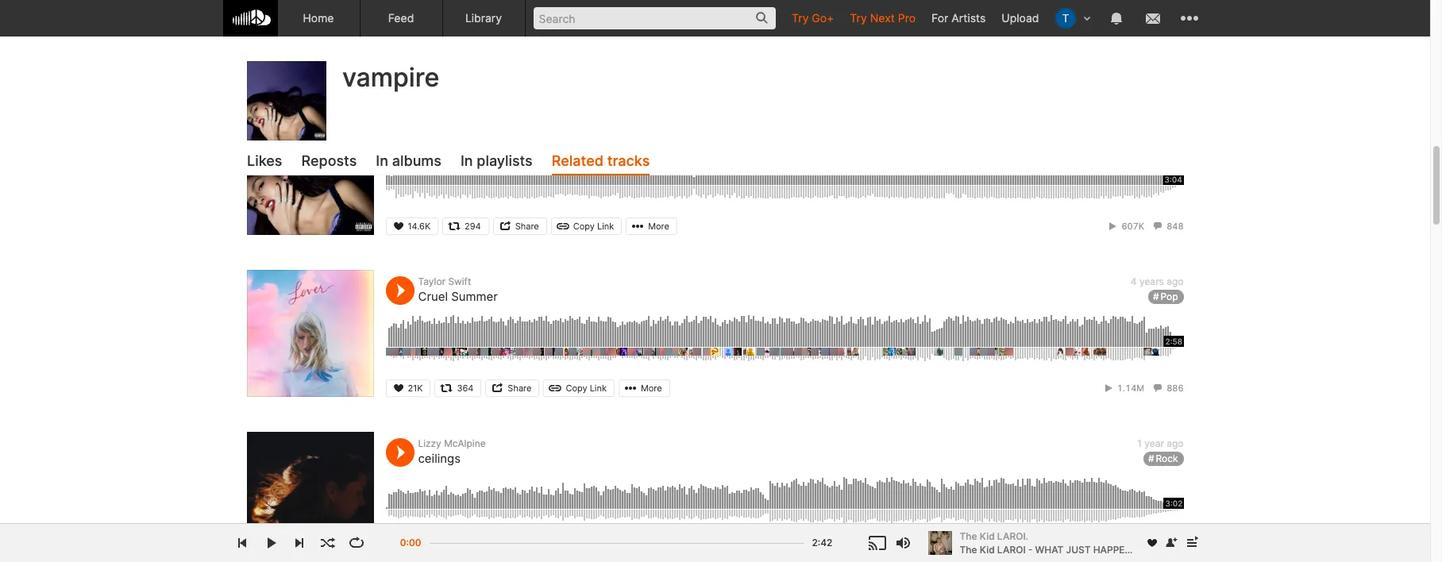 Task type: locate. For each thing, give the bounding box(es) containing it.
2 in from the left
[[460, 152, 473, 169]]

1 vertical spatial share
[[508, 383, 532, 394]]

vampire element
[[247, 61, 326, 141]]

try for try go+
[[792, 11, 809, 25]]

2 vertical spatial share button
[[493, 541, 547, 559]]

0 vertical spatial the
[[960, 530, 977, 542]]

0 vertical spatial link
[[597, 221, 614, 232]]

in playlists link
[[460, 148, 532, 176]]

2.43m
[[1117, 545, 1144, 556]]

try
[[792, 11, 809, 25], [850, 11, 867, 25]]

2 vertical spatial more
[[648, 545, 669, 556]]

886
[[1167, 383, 1184, 394]]

copy link button for 415
[[551, 541, 622, 559]]

2 vertical spatial share
[[515, 545, 539, 556]]

ago up pop
[[1167, 275, 1184, 287]]

2 ago from the top
[[1167, 437, 1184, 449]]

feed
[[388, 11, 414, 25]]

try go+
[[792, 11, 834, 25]]

0 vertical spatial kid
[[980, 530, 995, 542]]

related tracks
[[551, 152, 649, 169]]

playlists
[[476, 152, 532, 169]]

0 vertical spatial more
[[648, 221, 669, 232]]

more button
[[626, 217, 677, 235], [618, 379, 670, 397], [626, 541, 677, 559]]

kid left laroi on the bottom of page
[[980, 544, 995, 555]]

copy link for 415
[[573, 545, 614, 556]]

the kid laroi. the kid laroi - what just happened
[[960, 530, 1145, 555]]

copy for 294
[[573, 221, 595, 232]]

vampire link
[[342, 62, 439, 93]]

track stats element for 294
[[1106, 217, 1184, 235]]

2 vertical spatial copy
[[573, 545, 595, 556]]

2 try from the left
[[850, 11, 867, 25]]

in left albums in the top left of the page
[[375, 152, 388, 169]]

30.6k
[[408, 545, 432, 556]]

try inside try next pro link
[[850, 11, 867, 25]]

try for try next pro
[[850, 11, 867, 25]]

copy link button for 294
[[551, 217, 622, 235]]

kid left laroi.
[[980, 530, 995, 542]]

share button right 364
[[485, 379, 539, 397]]

more button for 294
[[626, 217, 677, 235]]

0 vertical spatial ago
[[1167, 275, 1184, 287]]

1 vertical spatial link
[[590, 383, 607, 394]]

albums
[[392, 152, 441, 169]]

year
[[1144, 437, 1164, 449]]

track stats element
[[1106, 217, 1184, 235], [1102, 379, 1184, 397], [1102, 541, 1184, 559]]

9,055 button
[[386, 55, 439, 73]]

track stats element containing 1.14m
[[1102, 379, 1184, 397]]

copy link
[[573, 221, 614, 232], [566, 383, 607, 394], [573, 545, 614, 556]]

2 vertical spatial more button
[[626, 541, 677, 559]]

2 vertical spatial copy link button
[[551, 541, 622, 559]]

copy link for 294
[[573, 221, 614, 232]]

copy for 364
[[566, 383, 587, 394]]

next
[[870, 11, 895, 25]]

likes link
[[247, 148, 282, 176]]

2 vertical spatial link
[[597, 545, 614, 556]]

the
[[960, 530, 977, 542], [960, 544, 977, 555]]

more
[[648, 221, 669, 232], [641, 383, 662, 394], [648, 545, 669, 556]]

get him back! element
[[247, 0, 374, 73]]

0 horizontal spatial in
[[375, 152, 388, 169]]

upload link
[[994, 0, 1047, 36]]

track stats element containing 2.43m
[[1102, 541, 1184, 559]]

1 vertical spatial track stats element
[[1102, 379, 1184, 397]]

0 vertical spatial copy
[[573, 221, 595, 232]]

ago inside '4 years ago pop'
[[1167, 275, 1184, 287]]

likes
[[247, 152, 282, 169]]

try inside try go+ link
[[792, 11, 809, 25]]

copy for 415
[[573, 545, 595, 556]]

None search field
[[525, 0, 784, 36]]

2 vertical spatial track stats element
[[1102, 541, 1184, 559]]

for artists
[[931, 11, 986, 25]]

1 in from the left
[[375, 152, 388, 169]]

in
[[375, 152, 388, 169], [460, 152, 473, 169]]

1 try from the left
[[792, 11, 809, 25]]

rock link
[[1143, 452, 1184, 466]]

mcalpine
[[444, 437, 486, 449]]

in playlists
[[460, 152, 532, 169]]

in left playlists
[[460, 152, 473, 169]]

try left go+
[[792, 11, 809, 25]]

725 link
[[1151, 545, 1184, 556]]

1 vertical spatial copy link
[[566, 383, 607, 394]]

0 vertical spatial copy link button
[[551, 217, 622, 235]]

laroi.
[[997, 530, 1028, 542]]

pop link
[[1148, 290, 1184, 304]]

14.6k button
[[386, 217, 438, 235]]

artists
[[951, 11, 986, 25]]

share right 364
[[508, 383, 532, 394]]

kid
[[980, 530, 995, 542], [980, 544, 995, 555]]

try left the next
[[850, 11, 867, 25]]

next up image
[[1182, 534, 1201, 553]]

more for 294
[[648, 221, 669, 232]]

1 the from the top
[[960, 530, 977, 542]]

1 horizontal spatial in
[[460, 152, 473, 169]]

reposts link
[[301, 148, 356, 176]]

link for 415
[[597, 545, 614, 556]]

1 ago from the top
[[1167, 275, 1184, 287]]

725
[[1167, 545, 1184, 556]]

ago up rock
[[1167, 437, 1184, 449]]

library
[[465, 11, 502, 25]]

share right 415
[[515, 545, 539, 556]]

the kid laroi - what just happened element
[[928, 531, 952, 555]]

0 vertical spatial track stats element
[[1106, 217, 1184, 235]]

in for in playlists
[[460, 152, 473, 169]]

1 vertical spatial the
[[960, 544, 977, 555]]

364
[[457, 383, 474, 394]]

0 vertical spatial share button
[[493, 217, 547, 235]]

0 horizontal spatial try
[[792, 11, 809, 25]]

just
[[1066, 544, 1091, 555]]

9,055
[[408, 59, 431, 70]]

track stats element containing 607k
[[1106, 217, 1184, 235]]

share button
[[493, 217, 547, 235], [485, 379, 539, 397], [493, 541, 547, 559]]

link
[[597, 221, 614, 232], [590, 383, 607, 394], [597, 545, 614, 556]]

track stats element for 364
[[1102, 379, 1184, 397]]

rock
[[1156, 452, 1178, 464]]

copy link for 364
[[566, 383, 607, 394]]

1 vertical spatial copy
[[566, 383, 587, 394]]

cruel summer link
[[418, 289, 498, 304]]

0 vertical spatial more button
[[626, 217, 677, 235]]

progress bar
[[429, 535, 804, 561]]

1 horizontal spatial try
[[850, 11, 867, 25]]

share button right 294 in the top of the page
[[493, 217, 547, 235]]

0 vertical spatial copy link
[[573, 221, 614, 232]]

pro
[[898, 11, 916, 25]]

copy
[[573, 221, 595, 232], [566, 383, 587, 394], [573, 545, 595, 556]]

related
[[551, 152, 603, 169]]

14.6k
[[408, 221, 430, 232]]

886 link
[[1151, 383, 1184, 394]]

summer
[[451, 289, 498, 304]]

Search search field
[[533, 7, 776, 29]]

1 vertical spatial share button
[[485, 379, 539, 397]]

1 vertical spatial more button
[[618, 379, 670, 397]]

1 vertical spatial ago
[[1167, 437, 1184, 449]]

share button right 415
[[493, 541, 547, 559]]

vampire
[[342, 62, 439, 93]]

2 vertical spatial copy link
[[573, 545, 614, 556]]

1 vertical spatial copy link button
[[543, 379, 615, 397]]

tara schultz's avatar element
[[1055, 8, 1076, 29]]

more for 415
[[648, 545, 669, 556]]

home
[[303, 11, 334, 25]]

lizzy mcalpine ceilings
[[418, 437, 486, 466]]

607k
[[1122, 221, 1144, 232]]

1 vertical spatial kid
[[980, 544, 995, 555]]

2 kid from the top
[[980, 544, 995, 555]]

copy link button
[[551, 217, 622, 235], [543, 379, 615, 397], [551, 541, 622, 559]]

feed link
[[360, 0, 443, 37]]

taylor
[[418, 275, 445, 287]]

0 vertical spatial share
[[515, 221, 539, 232]]

share right 294 in the top of the page
[[515, 221, 539, 232]]

ceilings
[[418, 451, 461, 466]]

happened
[[1093, 544, 1145, 555]]

ago inside 1 year ago rock
[[1167, 437, 1184, 449]]

share button for 364
[[485, 379, 539, 397]]

1 vertical spatial more
[[641, 383, 662, 394]]

in albums
[[375, 152, 441, 169]]

share for 294
[[515, 221, 539, 232]]

1 kid from the top
[[980, 530, 995, 542]]

lizzy mcalpine link
[[418, 437, 486, 449]]

upload
[[1002, 11, 1039, 25]]

4
[[1131, 275, 1137, 287]]

share
[[515, 221, 539, 232], [508, 383, 532, 394], [515, 545, 539, 556]]

more button for 364
[[618, 379, 670, 397]]



Task type: vqa. For each thing, say whether or not it's contained in the screenshot.
Drake - IDGAF (feat. Yeat) element
no



Task type: describe. For each thing, give the bounding box(es) containing it.
2 the from the top
[[960, 544, 977, 555]]

share button for 294
[[493, 217, 547, 235]]

21k
[[408, 383, 423, 394]]

try next pro link
[[842, 0, 924, 36]]

more button for 415
[[626, 541, 677, 559]]

tracks
[[607, 152, 649, 169]]

track stats element for 415
[[1102, 541, 1184, 559]]

share for 364
[[508, 383, 532, 394]]

0:00
[[400, 537, 421, 549]]

294
[[465, 221, 481, 232]]

30.6k button
[[386, 541, 440, 559]]

share for 415
[[515, 545, 539, 556]]

the kid laroi - what just happened link
[[960, 543, 1145, 557]]

364 button
[[435, 379, 482, 397]]

21k button
[[386, 379, 431, 397]]

ceilings element
[[247, 432, 374, 559]]

link for 294
[[597, 221, 614, 232]]

415 button
[[444, 541, 489, 559]]

reposts
[[301, 152, 356, 169]]

share button for 415
[[493, 541, 547, 559]]

more for 364
[[641, 383, 662, 394]]

in for in albums
[[375, 152, 388, 169]]

for artists link
[[924, 0, 994, 36]]

taylor swift cruel summer
[[418, 275, 498, 304]]

related tracks link
[[551, 148, 649, 176]]

1
[[1137, 437, 1142, 449]]

home link
[[278, 0, 360, 37]]

848 link
[[1151, 221, 1184, 232]]

848
[[1167, 221, 1184, 232]]

ago for ceilings
[[1167, 437, 1184, 449]]

link for 364
[[590, 383, 607, 394]]

415
[[466, 545, 481, 556]]

cruel
[[418, 289, 448, 304]]

library link
[[443, 0, 525, 37]]

ago for cruel summer
[[1167, 275, 1184, 287]]

4 years ago pop
[[1131, 275, 1184, 302]]

the kid laroi. link
[[960, 530, 1137, 543]]

copy link button for 364
[[543, 379, 615, 397]]

go+
[[812, 11, 834, 25]]

1 year ago rock
[[1137, 437, 1184, 464]]

294 button
[[442, 217, 489, 235]]

cruel summer element
[[247, 270, 374, 397]]

years
[[1139, 275, 1164, 287]]

1.14m
[[1117, 383, 1144, 394]]

taylor swift link
[[418, 275, 471, 287]]

swift
[[448, 275, 471, 287]]

try go+ link
[[784, 0, 842, 36]]

-
[[1028, 544, 1033, 555]]

try next pro
[[850, 11, 916, 25]]

ceilings link
[[418, 451, 461, 466]]

laroi
[[997, 544, 1026, 555]]

pop
[[1161, 290, 1178, 302]]

bad idea right? element
[[247, 108, 374, 235]]

lizzy
[[418, 437, 441, 449]]

what
[[1035, 544, 1064, 555]]

in albums link
[[375, 148, 441, 176]]

for
[[931, 11, 948, 25]]

2:42
[[812, 537, 833, 549]]



